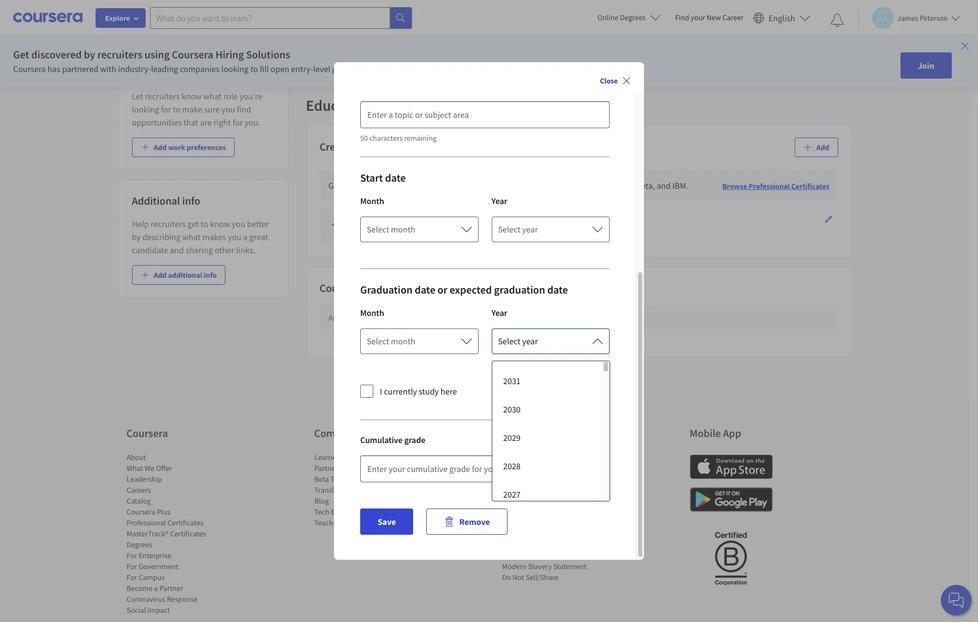 Task type: vqa. For each thing, say whether or not it's contained in the screenshot.
COMPANIES inside Get discovered by recruiters using Coursera Hiring Solutions Coursera has partnered with industry-leading companies looking to fill open entry-level positions.
yes



Task type: describe. For each thing, give the bounding box(es) containing it.
year for graduation date or expected graduation date
[[492, 307, 508, 318]]

know inside the help recruiters get to know you better by describing what makes you a great candidate and sharing other links.
[[210, 218, 230, 229]]

like
[[591, 180, 604, 191]]

for campus link
[[126, 573, 165, 583]]

year for graduation date or expected graduation date
[[522, 336, 538, 347]]

coronavirus response link
[[126, 595, 198, 605]]

2027
[[503, 489, 521, 500]]

what inside let recruiters know what role you're looking for to make sure you find opportunities that are right for you.
[[204, 91, 222, 102]]

get it on google play image
[[690, 488, 773, 512]]

2028
[[503, 461, 521, 472]]

credentials
[[320, 140, 373, 154]]

add work preferences button
[[132, 138, 235, 157]]

50 characters remaining
[[360, 133, 437, 143]]

past
[[363, 33, 379, 44]]

save button
[[360, 509, 414, 535]]

your for find
[[691, 13, 706, 22]]

government
[[138, 562, 178, 572]]

a inside the help recruiters get to know you better by describing what makes you a great candidate and sharing other links.
[[243, 232, 248, 242]]

slavery
[[528, 562, 552, 572]]

expected
[[450, 283, 492, 297]]

find your new career link
[[670, 11, 749, 25]]

offer
[[156, 464, 172, 474]]

2 for from the top
[[126, 562, 137, 572]]

fill
[[260, 63, 269, 74]]

information
[[461, 313, 504, 324]]

that
[[184, 117, 199, 128]]

professional inside about what we offer leadership careers catalog coursera plus professional certificates mastertrack® certificates degrees for enterprise for government for campus become a partner coronavirus response social impact
[[126, 518, 166, 528]]

update profile visibility button
[[150, 27, 257, 54]]

using
[[145, 48, 170, 61]]

for enterprise link
[[126, 551, 171, 561]]

preferences
[[187, 143, 226, 152]]

teaching center link
[[314, 518, 366, 528]]

start
[[363, 313, 379, 324]]

cumulative grade
[[360, 435, 426, 446]]

additional
[[132, 194, 180, 208]]

you left better on the top
[[232, 218, 245, 229]]

know inside let recruiters know what role you're looking for to make sure you find opportunities that are right for you.
[[182, 91, 202, 102]]

role
[[224, 91, 238, 102]]

beta
[[314, 475, 329, 485]]

has
[[48, 63, 60, 74]]

discovered
[[31, 48, 82, 61]]

professional certificates link
[[126, 518, 203, 528]]

0 vertical spatial blog
[[314, 497, 329, 506]]

positions.
[[332, 63, 368, 74]]

start date
[[360, 171, 406, 185]]

articles link
[[502, 529, 526, 539]]

by inside the help recruiters get to know you better by describing what makes you a great candidate and sharing other links.
[[132, 232, 141, 242]]

translators
[[314, 486, 350, 496]]

partner
[[159, 584, 183, 594]]

do not sell/share link
[[502, 573, 558, 583]]

1 vertical spatial or
[[438, 283, 448, 297]]

looking inside let recruiters know what role you're looking for to make sure you find opportunities that are right for you.
[[132, 104, 159, 115]]

1 horizontal spatial blog
[[331, 508, 345, 517]]

save
[[378, 517, 396, 528]]

add for add work preferences
[[154, 143, 167, 152]]

get for discovered
[[13, 48, 29, 61]]

get job-ready with role-based training from industry-leading companies like google, meta, and ibm.
[[328, 180, 689, 191]]

hiring
[[216, 48, 244, 61]]

social impact link
[[126, 606, 170, 616]]

graduation
[[494, 283, 545, 297]]

start
[[360, 171, 383, 185]]

press
[[502, 453, 519, 463]]

for government link
[[126, 562, 178, 572]]

1 vertical spatial with
[[380, 180, 396, 191]]

links.
[[236, 245, 255, 256]]

currently
[[384, 386, 417, 397]]

1 vertical spatial companies
[[549, 180, 589, 191]]

i
[[380, 386, 382, 397]]

level
[[313, 63, 331, 74]]

can
[[570, 33, 583, 44]]

make
[[182, 104, 202, 115]]

here
[[441, 386, 457, 397]]

1 horizontal spatial your
[[529, 313, 546, 324]]

contact link
[[502, 518, 527, 528]]

careers
[[126, 486, 151, 496]]

edit details for professional school degree  in majorname at turtle mountain community college. image
[[824, 215, 833, 224]]

1 vertical spatial leading
[[521, 180, 548, 191]]

investors link
[[502, 464, 531, 474]]

job-
[[343, 180, 357, 191]]

0 vertical spatial info
[[182, 194, 200, 208]]

1 vertical spatial for
[[233, 117, 243, 128]]

role-
[[397, 180, 414, 191]]

about what we offer leadership careers catalog coursera plus professional certificates mastertrack® certificates degrees for enterprise for government for campus become a partner coronavirus response social impact
[[126, 453, 206, 616]]

leadership
[[126, 475, 162, 485]]

first
[[391, 281, 409, 295]]

what inside the help recruiters get to know you better by describing what makes you a great candidate and sharing other links.
[[182, 232, 201, 242]]

0 vertical spatial for
[[161, 104, 171, 115]]

visibility
[[215, 35, 248, 46]]

internships
[[601, 33, 642, 44]]

leadership link
[[126, 475, 162, 485]]

add for add your past work experience here. if you're just starting out, you can add internships or volunteer experience instead.
[[328, 33, 343, 44]]

Cumulative grade text field
[[360, 455, 610, 483]]

catalog link
[[126, 497, 151, 506]]

new
[[707, 13, 721, 22]]

1 horizontal spatial and
[[657, 180, 671, 191]]

2030
[[503, 404, 521, 415]]

cumulative
[[360, 435, 403, 446]]

list for more
[[502, 452, 595, 583]]

0 vertical spatial community
[[431, 211, 476, 222]]

you for find
[[222, 104, 235, 115]]

you're inside let recruiters know what role you're looking for to make sure you find opportunities that are right for you.
[[240, 91, 262, 102]]

2 vertical spatial certificates
[[170, 529, 206, 539]]

logo of certified b corporation image
[[709, 526, 754, 592]]

50
[[360, 133, 368, 143]]

graduation
[[360, 283, 413, 297]]

sell/share
[[526, 573, 558, 583]]

0 vertical spatial certificates
[[792, 181, 830, 191]]

1 horizontal spatial experience
[[400, 33, 440, 44]]

select inside select year dropdown button
[[498, 336, 521, 347]]

i currently study here
[[380, 386, 457, 397]]

chat with us image
[[948, 592, 965, 609]]

investors
[[502, 464, 531, 474]]

about link
[[126, 453, 146, 463]]

download on the app store image
[[690, 455, 773, 480]]

after
[[328, 313, 346, 324]]

2 horizontal spatial date
[[548, 283, 568, 297]]

school
[[415, 228, 439, 239]]

and inside the help recruiters get to know you better by describing what makes you a great candidate and sharing other links.
[[170, 245, 184, 256]]

become
[[126, 584, 152, 594]]

select month for graduation
[[367, 336, 416, 347]]

grade
[[404, 435, 426, 446]]

press list item
[[502, 452, 595, 463]]

year for start date
[[492, 195, 508, 206]]

if
[[462, 33, 467, 44]]

here. inside add your past work experience here. if you're just starting out, you can add internships or volunteer experience instead.
[[442, 33, 460, 44]]

0 horizontal spatial community
[[314, 427, 369, 440]]

with inside get discovered by recruiters using coursera hiring solutions coursera has partnered with industry-leading companies looking to fill open entry-level positions.
[[100, 63, 116, 74]]

response
[[167, 595, 198, 605]]

contact
[[502, 518, 527, 528]]

careers link
[[126, 486, 151, 496]]

degree
[[440, 228, 466, 239]]

find
[[675, 13, 690, 22]]

select inside select year popup button
[[498, 224, 521, 235]]

college
[[478, 211, 507, 222]]

looking inside get discovered by recruiters using coursera hiring solutions coursera has partnered with industry-leading companies looking to fill open entry-level positions.
[[221, 63, 249, 74]]



Task type: locate. For each thing, give the bounding box(es) containing it.
year up college
[[492, 195, 508, 206]]

1 vertical spatial year
[[522, 336, 538, 347]]

1 month from the top
[[360, 195, 384, 206]]

0 vertical spatial a
[[243, 232, 248, 242]]

1 vertical spatial experience
[[328, 46, 368, 57]]

1 vertical spatial blog
[[331, 508, 345, 517]]

select year for start date
[[498, 224, 538, 235]]

characters
[[370, 133, 403, 143]]

for up for campus 'link'
[[126, 562, 137, 572]]

we
[[144, 464, 154, 474]]

0 horizontal spatial professional
[[126, 518, 166, 528]]

2 select month button from the top
[[360, 328, 479, 354]]

or left expected
[[438, 283, 448, 297]]

add inside add work preferences button
[[154, 143, 167, 152]]

experience left if
[[400, 33, 440, 44]]

1 vertical spatial professional
[[368, 228, 413, 239]]

affiliates
[[502, 551, 530, 561]]

0 horizontal spatial date
[[385, 171, 406, 185]]

great
[[249, 232, 268, 242]]

a inside about what we offer leadership careers catalog coursera plus professional certificates mastertrack® certificates degrees for enterprise for government for campus become a partner coronavirus response social impact
[[154, 584, 158, 594]]

learning for start
[[381, 313, 411, 324]]

to right get
[[201, 218, 208, 229]]

0 vertical spatial year
[[522, 224, 538, 235]]

1 vertical spatial to
[[173, 104, 181, 115]]

select year inside dropdown button
[[498, 336, 538, 347]]

learning for first
[[411, 281, 450, 295]]

info right additional
[[204, 270, 217, 280]]

learning right first
[[411, 281, 450, 295]]

community up 'degree'
[[431, 211, 476, 222]]

looking down "hiring"
[[221, 63, 249, 74]]

to inside get discovered by recruiters using coursera hiring solutions coursera has partnered with industry-leading companies looking to fill open entry-level positions.
[[251, 63, 258, 74]]

coursera down the 'catalog' link
[[126, 508, 155, 517]]

1 year from the top
[[522, 224, 538, 235]]

date right first
[[415, 283, 436, 297]]

select month
[[367, 224, 416, 235], [367, 336, 416, 347]]

testers
[[330, 475, 353, 485]]

1 horizontal spatial a
[[243, 232, 248, 242]]

month down ready
[[360, 195, 384, 206]]

here. left if
[[442, 33, 460, 44]]

1 horizontal spatial with
[[380, 180, 396, 191]]

and left ibm.
[[657, 180, 671, 191]]

accessibility link
[[502, 508, 541, 517]]

here. right 'appear'
[[623, 313, 641, 324]]

1 year from the top
[[492, 195, 508, 206]]

month for start
[[360, 195, 384, 206]]

work up instead.
[[380, 33, 399, 44]]

coursera left has
[[13, 63, 46, 74]]

you're inside add your past work experience here. if you're just starting out, you can add internships or volunteer experience instead.
[[469, 33, 492, 44]]

instead.
[[370, 46, 399, 57]]

you for can
[[555, 33, 568, 44]]

select year inside popup button
[[498, 224, 538, 235]]

select month for start
[[367, 224, 416, 235]]

turtle mountain community college
[[368, 211, 507, 222]]

certificates down professional certificates link
[[170, 529, 206, 539]]

mobile app
[[690, 427, 742, 440]]

2 horizontal spatial professional
[[749, 181, 790, 191]]

certificates up edit details for professional school degree  in majorname at turtle mountain community college. icon
[[792, 181, 830, 191]]

are
[[200, 117, 212, 128]]

0 horizontal spatial what
[[182, 232, 201, 242]]

help down privacy
[[502, 497, 517, 506]]

starting
[[509, 33, 536, 44]]

1 horizontal spatial companies
[[549, 180, 589, 191]]

0 vertical spatial experience
[[400, 33, 440, 44]]

3 list from the left
[[502, 452, 595, 583]]

1 select month from the top
[[367, 224, 416, 235]]

get inside get discovered by recruiters using coursera hiring solutions coursera has partnered with industry-leading companies looking to fill open entry-level positions.
[[13, 48, 29, 61]]

1 horizontal spatial by
[[132, 232, 141, 242]]

None search field
[[150, 7, 412, 29]]

leading up select year popup button
[[521, 180, 548, 191]]

year down about
[[522, 336, 538, 347]]

select month button for start
[[360, 216, 479, 242]]

leading inside get discovered by recruiters using coursera hiring solutions coursera has partnered with industry-leading companies looking to fill open entry-level positions.
[[151, 63, 178, 74]]

0 vertical spatial your
[[691, 13, 706, 22]]

0 vertical spatial select month button
[[360, 216, 479, 242]]

1 vertical spatial here.
[[623, 313, 641, 324]]

select year down college
[[498, 224, 538, 235]]

select down about
[[498, 336, 521, 347]]

coursera inside about what we offer leadership careers catalog coursera plus professional certificates mastertrack® certificates degrees for enterprise for government for campus become a partner coronavirus response social impact
[[126, 508, 155, 517]]

2 horizontal spatial list
[[502, 452, 595, 583]]

0 vertical spatial or
[[643, 33, 651, 44]]

0 horizontal spatial know
[[182, 91, 202, 102]]

work inside button
[[168, 143, 185, 152]]

you down role
[[222, 104, 235, 115]]

1 horizontal spatial info
[[204, 270, 217, 280]]

0 vertical spatial learning
[[411, 281, 450, 295]]

0 vertical spatial get
[[13, 48, 29, 61]]

1 select month button from the top
[[360, 216, 479, 242]]

social
[[126, 606, 146, 616]]

0 horizontal spatial leading
[[151, 63, 178, 74]]

you inside let recruiters know what role you're looking for to make sure you find opportunities that are right for you.
[[222, 104, 235, 115]]

work
[[380, 33, 399, 44], [168, 143, 185, 152]]

select year for graduation date or expected graduation date
[[498, 336, 538, 347]]

professional down turtle
[[368, 228, 413, 239]]

month for graduation
[[360, 307, 384, 318]]

recruiters for let
[[145, 91, 180, 102]]

career
[[723, 13, 744, 22]]

for up become
[[126, 573, 137, 583]]

2 horizontal spatial your
[[691, 13, 706, 22]]

add for add
[[817, 142, 830, 152]]

1 vertical spatial select month button
[[360, 328, 479, 354]]

ready
[[357, 180, 378, 191]]

0 vertical spatial and
[[657, 180, 671, 191]]

month down mountain on the left of page
[[391, 224, 416, 235]]

degrees link
[[126, 540, 152, 550]]

1 vertical spatial work
[[168, 143, 185, 152]]

info up get
[[182, 194, 200, 208]]

directory link
[[502, 540, 532, 550]]

with right "partnered"
[[100, 63, 116, 74]]

date right start
[[385, 171, 406, 185]]

2 vertical spatial recruiters
[[151, 218, 186, 229]]

1 vertical spatial a
[[154, 584, 158, 594]]

work down "that"
[[168, 143, 185, 152]]

to inside the help recruiters get to know you better by describing what makes you a great candidate and sharing other links.
[[201, 218, 208, 229]]

2 month from the top
[[391, 336, 416, 347]]

for down the degrees link
[[126, 551, 137, 561]]

recruiters for help
[[151, 218, 186, 229]]

blog up tech
[[314, 497, 329, 506]]

help link
[[502, 497, 517, 506]]

join button
[[901, 52, 952, 79]]

by up the candidate
[[132, 232, 141, 242]]

your right find
[[691, 13, 706, 22]]

dialog
[[334, 0, 644, 561]]

accessibility
[[502, 508, 541, 517]]

select month down turtle
[[367, 224, 416, 235]]

0 horizontal spatial a
[[154, 584, 158, 594]]

1 vertical spatial by
[[132, 232, 141, 242]]

select down turtle
[[367, 224, 389, 235]]

month down "skills-" on the top left
[[360, 307, 384, 318]]

with left role-
[[380, 180, 396, 191]]

list for coursera
[[126, 452, 219, 616]]

select down college
[[498, 224, 521, 235]]

blog up the "teaching center" link
[[331, 508, 345, 517]]

0 horizontal spatial industry-
[[118, 63, 151, 74]]

companies
[[180, 63, 220, 74], [549, 180, 589, 191]]

1 vertical spatial for
[[126, 562, 137, 572]]

will
[[581, 313, 594, 324]]

your left past
[[345, 33, 361, 44]]

1 month from the top
[[391, 224, 416, 235]]

1 horizontal spatial date
[[415, 283, 436, 297]]

2 list from the left
[[314, 452, 407, 529]]

1 horizontal spatial what
[[204, 91, 222, 102]]

get for job-
[[328, 180, 341, 191]]

0 vertical spatial you're
[[469, 33, 492, 44]]

1 horizontal spatial learning
[[411, 281, 450, 295]]

you're
[[469, 33, 492, 44], [240, 91, 262, 102]]

know
[[182, 91, 202, 102], [210, 218, 230, 229]]

1 vertical spatial recruiters
[[145, 91, 180, 102]]

coursera up after
[[320, 281, 361, 295]]

1 vertical spatial your
[[345, 33, 361, 44]]

recruiters inside get discovered by recruiters using coursera hiring solutions coursera has partnered with industry-leading companies looking to fill open entry-level positions.
[[97, 48, 142, 61]]

makes
[[202, 232, 226, 242]]

or
[[643, 33, 651, 44], [438, 283, 448, 297]]

2 vertical spatial professional
[[126, 518, 166, 528]]

1 horizontal spatial you're
[[469, 33, 492, 44]]

partnered
[[62, 63, 98, 74]]

to left fill
[[251, 63, 258, 74]]

3 for from the top
[[126, 573, 137, 583]]

1 horizontal spatial leading
[[521, 180, 548, 191]]

after you start learning on coursera, information about your progress will appear here.
[[328, 313, 641, 324]]

your right about
[[529, 313, 546, 324]]

month for graduation
[[391, 336, 416, 347]]

just
[[493, 33, 507, 44]]

list for community
[[314, 452, 407, 529]]

you.
[[245, 117, 260, 128]]

professional up mastertrack®
[[126, 518, 166, 528]]

recruiters left using
[[97, 48, 142, 61]]

1 horizontal spatial industry-
[[488, 180, 521, 191]]

2 month from the top
[[360, 307, 384, 318]]

0 vertical spatial with
[[100, 63, 116, 74]]

a down campus
[[154, 584, 158, 594]]

companies left like
[[549, 180, 589, 191]]

add inside add button
[[817, 142, 830, 152]]

date up the progress
[[548, 283, 568, 297]]

center
[[344, 518, 366, 528]]

get left job-
[[328, 180, 341, 191]]

0 horizontal spatial get
[[13, 48, 29, 61]]

0 horizontal spatial learning
[[381, 313, 411, 324]]

select month button
[[360, 216, 479, 242], [360, 328, 479, 354]]

add work preferences
[[154, 143, 226, 152]]

0 vertical spatial month
[[360, 195, 384, 206]]

list containing about
[[126, 452, 219, 616]]

help inside 'privacy help accessibility contact articles directory affiliates modern slavery statement do not sell/share'
[[502, 497, 517, 506]]

2 year from the top
[[492, 307, 508, 318]]

blog
[[314, 497, 329, 506], [331, 508, 345, 517]]

you for a
[[228, 232, 242, 242]]

or inside add your past work experience here. if you're just starting out, you can add internships or volunteer experience instead.
[[643, 33, 651, 44]]

to inside let recruiters know what role you're looking for to make sure you find opportunities that are right for you.
[[173, 104, 181, 115]]

0 horizontal spatial by
[[84, 48, 95, 61]]

1 vertical spatial what
[[182, 232, 201, 242]]

for down the find
[[233, 117, 243, 128]]

0 vertical spatial here.
[[442, 33, 460, 44]]

english
[[769, 12, 796, 23]]

2 year from the top
[[522, 336, 538, 347]]

know up make
[[182, 91, 202, 102]]

1 vertical spatial you're
[[240, 91, 262, 102]]

coursera up about
[[126, 427, 168, 440]]

by
[[84, 48, 95, 61], [132, 232, 141, 242]]

month
[[391, 224, 416, 235], [391, 336, 416, 347]]

2 horizontal spatial to
[[251, 63, 258, 74]]

sure
[[204, 104, 220, 115]]

date for graduation
[[415, 283, 436, 297]]

0 horizontal spatial you're
[[240, 91, 262, 102]]

list containing press
[[502, 452, 595, 583]]

profile
[[188, 35, 213, 46]]

what up sure
[[204, 91, 222, 102]]

0 horizontal spatial work
[[168, 143, 185, 152]]

0 horizontal spatial to
[[173, 104, 181, 115]]

press investors
[[502, 453, 531, 474]]

recruiters right let
[[145, 91, 180, 102]]

or left 'volunteer'
[[643, 33, 651, 44]]

your inside add your past work experience here. if you're just starting out, you can add internships or volunteer experience instead.
[[345, 33, 361, 44]]

enterprise
[[138, 551, 171, 561]]

professional right browse
[[749, 181, 790, 191]]

join
[[918, 60, 935, 71]]

a up links.
[[243, 232, 248, 242]]

year list box
[[493, 362, 610, 508]]

select down start
[[367, 336, 389, 347]]

date for start
[[385, 171, 406, 185]]

leading down using
[[151, 63, 178, 74]]

turtle
[[368, 211, 391, 222]]

0 vertical spatial select year
[[498, 224, 538, 235]]

select month button for graduation
[[360, 328, 479, 354]]

help up describing
[[132, 218, 149, 229]]

find your new career
[[675, 13, 744, 22]]

you're up the find
[[240, 91, 262, 102]]

1 vertical spatial looking
[[132, 104, 159, 115]]

2 select month from the top
[[367, 336, 416, 347]]

describing
[[143, 232, 181, 242]]

recruiters inside the help recruiters get to know you better by describing what makes you a great candidate and sharing other links.
[[151, 218, 186, 229]]

learners partners beta testers translators blog tech blog teaching center
[[314, 453, 366, 528]]

1 vertical spatial select month
[[367, 336, 416, 347]]

help inside the help recruiters get to know you better by describing what makes you a great candidate and sharing other links.
[[132, 218, 149, 229]]

industry- inside get discovered by recruiters using coursera hiring solutions coursera has partnered with industry-leading companies looking to fill open entry-level positions.
[[118, 63, 151, 74]]

1 vertical spatial select year
[[498, 336, 538, 347]]

month for start
[[391, 224, 416, 235]]

2 vertical spatial for
[[126, 573, 137, 583]]

recruiters up describing
[[151, 218, 186, 229]]

1 vertical spatial year
[[492, 307, 508, 318]]

0 vertical spatial help
[[132, 218, 149, 229]]

sharing
[[186, 245, 213, 256]]

google,
[[606, 180, 634, 191]]

from
[[468, 180, 486, 191]]

1 vertical spatial get
[[328, 180, 341, 191]]

you left the can
[[555, 33, 568, 44]]

list containing learners
[[314, 452, 407, 529]]

close button
[[596, 71, 636, 91]]

with
[[100, 63, 116, 74], [380, 180, 396, 191]]

year
[[492, 195, 508, 206], [492, 307, 508, 318]]

get discovered by recruiters using coursera hiring solutions coursera has partnered with industry-leading companies looking to fill open entry-level positions.
[[13, 48, 368, 74]]

work inside add your past work experience here. if you're just starting out, you can add internships or volunteer experience instead.
[[380, 33, 399, 44]]

0 vertical spatial recruiters
[[97, 48, 142, 61]]

0 vertical spatial year
[[492, 195, 508, 206]]

add inside "add additional info" button
[[154, 270, 167, 280]]

certificates up the mastertrack® certificates "link"
[[167, 518, 203, 528]]

what
[[204, 91, 222, 102], [182, 232, 201, 242]]

by inside get discovered by recruiters using coursera hiring solutions coursera has partnered with industry-leading companies looking to fill open entry-level positions.
[[84, 48, 95, 61]]

coursera image
[[13, 9, 82, 26]]

study
[[419, 386, 439, 397]]

2 select year from the top
[[498, 336, 538, 347]]

year inside dropdown button
[[522, 336, 538, 347]]

select month down start
[[367, 336, 416, 347]]

1 select year from the top
[[498, 224, 538, 235]]

learning left on
[[381, 313, 411, 324]]

year down the get job-ready with role-based training from industry-leading companies like google, meta, and ibm.
[[522, 224, 538, 235]]

0 vertical spatial by
[[84, 48, 95, 61]]

1 horizontal spatial professional
[[368, 228, 413, 239]]

your inside find your new career link
[[691, 13, 706, 22]]

based
[[414, 180, 436, 191]]

remaining
[[404, 133, 437, 143]]

info inside "add additional info" button
[[204, 270, 217, 280]]

industry- down using
[[118, 63, 151, 74]]

1 horizontal spatial community
[[431, 211, 476, 222]]

experience up positions.
[[328, 46, 368, 57]]

companies inside get discovered by recruiters using coursera hiring solutions coursera has partnered with industry-leading companies looking to fill open entry-level positions.
[[180, 63, 220, 74]]

recruiters inside let recruiters know what role you're looking for to make sure you find opportunities that are right for you.
[[145, 91, 180, 102]]

get left discovered
[[13, 48, 29, 61]]

1 horizontal spatial for
[[233, 117, 243, 128]]

1 vertical spatial learning
[[381, 313, 411, 324]]

select year button
[[492, 328, 610, 354]]

and down describing
[[170, 245, 184, 256]]

looking down let
[[132, 104, 159, 115]]

know up makes
[[210, 218, 230, 229]]

1 vertical spatial industry-
[[488, 180, 521, 191]]

0 vertical spatial know
[[182, 91, 202, 102]]

1 horizontal spatial here.
[[623, 313, 641, 324]]

learners
[[314, 453, 342, 463]]

1 vertical spatial month
[[391, 336, 416, 347]]

industry- right the from
[[488, 180, 521, 191]]

add for add additional info
[[154, 270, 167, 280]]

open
[[271, 63, 289, 74]]

you up other
[[228, 232, 242, 242]]

entry-
[[291, 63, 313, 74]]

campus
[[138, 573, 165, 583]]

companies down "profile"
[[180, 63, 220, 74]]

community up learners link
[[314, 427, 369, 440]]

for
[[126, 551, 137, 561], [126, 562, 137, 572], [126, 573, 137, 583]]

1 horizontal spatial help
[[502, 497, 517, 506]]

0 horizontal spatial looking
[[132, 104, 159, 115]]

remove button
[[427, 509, 508, 535]]

you left start
[[347, 313, 361, 324]]

list
[[126, 452, 219, 616], [314, 452, 407, 529], [502, 452, 595, 583]]

coursera skills-first learning
[[320, 281, 450, 295]]

1 horizontal spatial looking
[[221, 63, 249, 74]]

Area of concentration text field
[[360, 101, 610, 128]]

you inside add your past work experience here. if you're just starting out, you can add internships or volunteer experience instead.
[[555, 33, 568, 44]]

add inside add your past work experience here. if you're just starting out, you can add internships or volunteer experience instead.
[[328, 33, 343, 44]]

1 vertical spatial certificates
[[167, 518, 203, 528]]

become a partner link
[[126, 584, 183, 594]]

app
[[723, 427, 742, 440]]

0 vertical spatial for
[[126, 551, 137, 561]]

articles
[[502, 529, 526, 539]]

1 horizontal spatial or
[[643, 33, 651, 44]]

2031
[[503, 376, 521, 387]]

for up the opportunities
[[161, 104, 171, 115]]

you're right if
[[469, 33, 492, 44]]

show notifications image
[[831, 14, 844, 27]]

additional info
[[132, 194, 200, 208]]

your for add
[[345, 33, 361, 44]]

coursera down "profile"
[[172, 48, 213, 61]]

0 horizontal spatial for
[[161, 104, 171, 115]]

0 horizontal spatial and
[[170, 245, 184, 256]]

privacy help accessibility contact articles directory affiliates modern slavery statement do not sell/share
[[502, 486, 587, 583]]

year for start date
[[522, 224, 538, 235]]

1 vertical spatial info
[[204, 270, 217, 280]]

year inside popup button
[[522, 224, 538, 235]]

dialog containing start date
[[334, 0, 644, 561]]

other
[[215, 245, 234, 256]]

to left make
[[173, 104, 181, 115]]

0 horizontal spatial here.
[[442, 33, 460, 44]]

year down "graduation"
[[492, 307, 508, 318]]

2 vertical spatial to
[[201, 218, 208, 229]]

0 vertical spatial companies
[[180, 63, 220, 74]]

update profile visibility
[[159, 35, 248, 46]]

by up "partnered"
[[84, 48, 95, 61]]

partners link
[[314, 464, 341, 474]]

0 vertical spatial professional
[[749, 181, 790, 191]]

remove
[[460, 517, 490, 528]]

month down on
[[391, 336, 416, 347]]

0 vertical spatial month
[[391, 224, 416, 235]]

0 horizontal spatial with
[[100, 63, 116, 74]]

what down get
[[182, 232, 201, 242]]

select year down about
[[498, 336, 538, 347]]

1 list from the left
[[126, 452, 219, 616]]

2 vertical spatial your
[[529, 313, 546, 324]]

1 for from the top
[[126, 551, 137, 561]]



